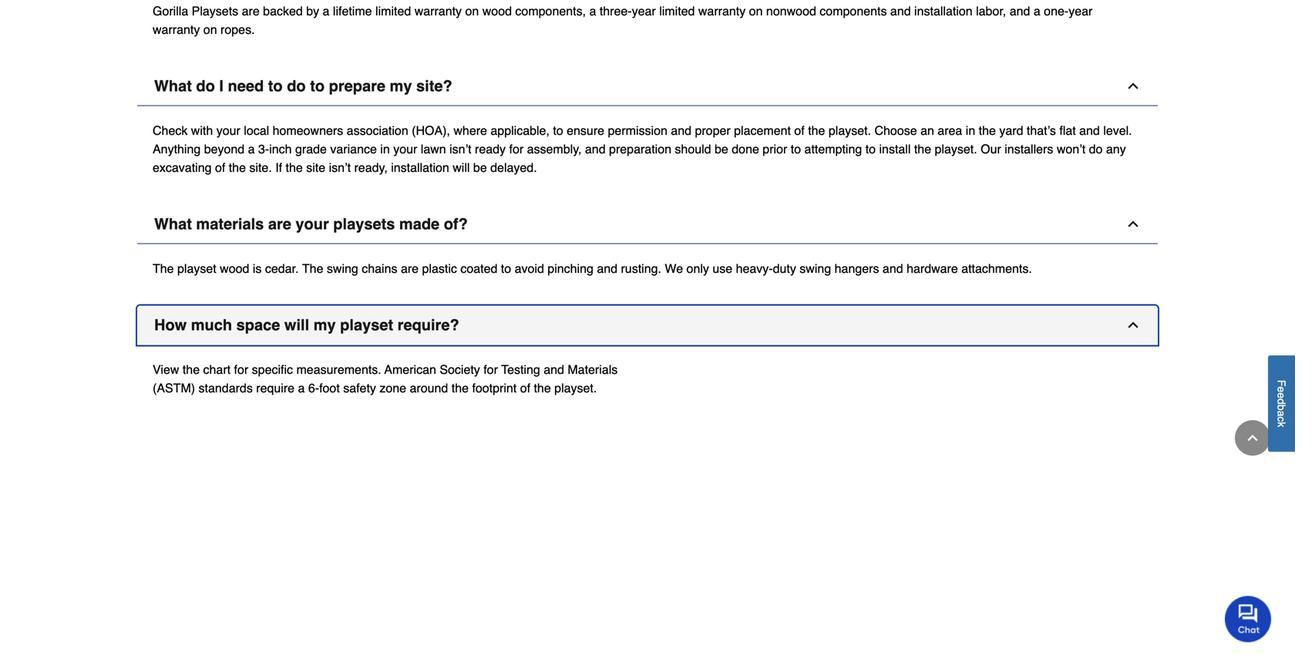 Task type: vqa. For each thing, say whether or not it's contained in the screenshot.
and
yes



Task type: describe. For each thing, give the bounding box(es) containing it.
permission
[[608, 123, 668, 138]]

prepare
[[329, 77, 385, 95]]

made
[[399, 215, 440, 233]]

society
[[440, 362, 480, 377]]

prior
[[763, 142, 787, 156]]

placement
[[734, 123, 791, 138]]

how much space will my playset require? button
[[137, 306, 1158, 345]]

0 vertical spatial be
[[715, 142, 728, 156]]

playset. inside view the chart for specific measurements. american society for testing and materials (astm) standards require a 6-foot safety zone around the footprint of the playset.
[[554, 381, 597, 395]]

scroll to top element
[[1235, 420, 1271, 456]]

1 horizontal spatial warranty
[[415, 4, 462, 18]]

a inside 'check with your local homeowners association (hoa), where applicable, to ensure permission and proper placement of the playset. choose an area in the yard that's flat and level. anything beyond a 3-inch grade variance in your lawn isn't ready for assembly, and preparation should be done prior to attempting to install the playset. our installers won't do any excavating of the site. if the site isn't ready, installation will be delayed.'
[[248, 142, 255, 156]]

zone
[[380, 381, 406, 395]]

a right by
[[323, 4, 330, 18]]

ready
[[475, 142, 506, 156]]

to left avoid
[[501, 261, 511, 276]]

chart
[[203, 362, 231, 377]]

1 year from the left
[[632, 4, 656, 18]]

lawn
[[421, 142, 446, 156]]

attempting
[[805, 142, 862, 156]]

backed
[[263, 4, 303, 18]]

install
[[879, 142, 911, 156]]

1 horizontal spatial in
[[966, 123, 975, 138]]

and right components
[[890, 4, 911, 18]]

space
[[236, 316, 280, 334]]

1 horizontal spatial do
[[287, 77, 306, 95]]

if
[[275, 160, 282, 175]]

0 vertical spatial isn't
[[450, 142, 472, 156]]

the down beyond
[[229, 160, 246, 175]]

plastic
[[422, 261, 457, 276]]

playset inside button
[[340, 316, 393, 334]]

preparation
[[609, 142, 672, 156]]

1 swing from the left
[[327, 261, 358, 276]]

installation inside gorilla playsets are backed by a lifetime limited warranty on wood components, a three-year limited warranty on nonwood components and installation labor, and a one-year warranty on ropes.
[[914, 4, 973, 18]]

i
[[219, 77, 224, 95]]

view
[[153, 362, 179, 377]]

what for what materials are your playsets made of?
[[154, 215, 192, 233]]

components,
[[515, 4, 586, 18]]

playsets
[[192, 4, 238, 18]]

0 horizontal spatial do
[[196, 77, 215, 95]]

much
[[191, 316, 232, 334]]

0 horizontal spatial warranty
[[153, 22, 200, 37]]

playsets
[[333, 215, 395, 233]]

the right if on the top left of page
[[286, 160, 303, 175]]

k
[[1276, 422, 1288, 427]]

how much space will my playset require?
[[154, 316, 459, 334]]

duty
[[773, 261, 796, 276]]

f
[[1276, 380, 1288, 387]]

specific
[[252, 362, 293, 377]]

0 vertical spatial your
[[216, 123, 240, 138]]

excavating
[[153, 160, 212, 175]]

our
[[981, 142, 1001, 156]]

by
[[306, 4, 319, 18]]

hardware
[[907, 261, 958, 276]]

pinching
[[548, 261, 594, 276]]

three-
[[600, 4, 632, 18]]

where
[[454, 123, 487, 138]]

coated
[[461, 261, 498, 276]]

labor,
[[976, 4, 1006, 18]]

installation inside 'check with your local homeowners association (hoa), where applicable, to ensure permission and proper placement of the playset. choose an area in the yard that's flat and level. anything beyond a 3-inch grade variance in your lawn isn't ready for assembly, and preparation should be done prior to attempting to install the playset. our installers won't do any excavating of the site. if the site isn't ready, installation will be delayed.'
[[391, 160, 449, 175]]

the up our
[[979, 123, 996, 138]]

materials
[[568, 362, 618, 377]]

2 swing from the left
[[800, 261, 831, 276]]

0 horizontal spatial on
[[203, 22, 217, 37]]

and right flat
[[1079, 123, 1100, 138]]

what materials are your playsets made of?
[[154, 215, 468, 233]]

my inside button
[[390, 77, 412, 95]]

of inside view the chart for specific measurements. american society for testing and materials (astm) standards require a 6-foot safety zone around the footprint of the playset.
[[520, 381, 530, 395]]

0 horizontal spatial in
[[380, 142, 390, 156]]

any
[[1106, 142, 1126, 156]]

nonwood
[[766, 4, 816, 18]]

american
[[385, 362, 436, 377]]

lifetime
[[333, 4, 372, 18]]

chevron up image
[[1126, 317, 1141, 333]]

require?
[[398, 316, 459, 334]]

b
[[1276, 405, 1288, 411]]

a inside view the chart for specific measurements. american society for testing and materials (astm) standards require a 6-foot safety zone around the footprint of the playset.
[[298, 381, 305, 395]]

choose
[[875, 123, 917, 138]]

and right labor,
[[1010, 4, 1030, 18]]

chevron up image inside scroll to top "element"
[[1245, 430, 1261, 446]]

yard
[[999, 123, 1023, 138]]

use
[[713, 261, 733, 276]]

my inside button
[[314, 316, 336, 334]]

that's
[[1027, 123, 1056, 138]]

1 horizontal spatial on
[[465, 4, 479, 18]]

components
[[820, 4, 887, 18]]

chevron up image for what do i need to do to prepare my site?
[[1126, 78, 1141, 94]]

the up attempting at the right
[[808, 123, 825, 138]]

0 horizontal spatial be
[[473, 160, 487, 175]]

6-
[[308, 381, 319, 395]]

0 horizontal spatial playset
[[177, 261, 216, 276]]

f e e d b a c k
[[1276, 380, 1288, 427]]

chains
[[362, 261, 397, 276]]

ropes.
[[221, 22, 255, 37]]

to left prepare at the left
[[310, 77, 325, 95]]

should
[[675, 142, 711, 156]]

homeowners
[[273, 123, 343, 138]]

view the chart for specific measurements. american society for testing and materials (astm) standards require a 6-foot safety zone around the footprint of the playset.
[[153, 362, 618, 395]]

site
[[306, 160, 325, 175]]

site?
[[416, 77, 452, 95]]

safety
[[343, 381, 376, 395]]

footprint
[[472, 381, 517, 395]]

standards
[[199, 381, 253, 395]]

1 horizontal spatial for
[[484, 362, 498, 377]]

1 limited from the left
[[375, 4, 411, 18]]

chevron up image for what materials are your playsets made of?
[[1126, 216, 1141, 232]]

to left install
[[866, 142, 876, 156]]



Task type: locate. For each thing, give the bounding box(es) containing it.
what materials are your playsets made of? button
[[137, 205, 1158, 244]]

require
[[256, 381, 295, 395]]

0 horizontal spatial are
[[242, 4, 260, 18]]

and right testing
[[544, 362, 564, 377]]

the playset wood is cedar. the swing chains are plastic coated to avoid pinching and rusting. we only use heavy-duty swing hangers and hardware attachments.
[[153, 261, 1032, 276]]

the down an
[[914, 142, 931, 156]]

flat
[[1060, 123, 1076, 138]]

isn't down where
[[450, 142, 472, 156]]

of
[[794, 123, 805, 138], [215, 160, 225, 175], [520, 381, 530, 395]]

2 e from the top
[[1276, 393, 1288, 399]]

swing right duty at the top of page
[[800, 261, 831, 276]]

are
[[242, 4, 260, 18], [268, 215, 291, 233], [401, 261, 419, 276]]

0 horizontal spatial installation
[[391, 160, 449, 175]]

on
[[465, 4, 479, 18], [749, 4, 763, 18], [203, 22, 217, 37]]

2 limited from the left
[[659, 4, 695, 18]]

your left lawn
[[393, 142, 417, 156]]

are left "plastic"
[[401, 261, 419, 276]]

your up beyond
[[216, 123, 240, 138]]

be down proper
[[715, 142, 728, 156]]

1 horizontal spatial be
[[715, 142, 728, 156]]

2 horizontal spatial for
[[509, 142, 524, 156]]

warranty left nonwood
[[698, 4, 746, 18]]

swing left chains
[[327, 261, 358, 276]]

what up check
[[154, 77, 192, 95]]

the
[[808, 123, 825, 138], [979, 123, 996, 138], [914, 142, 931, 156], [229, 160, 246, 175], [286, 160, 303, 175], [183, 362, 200, 377], [452, 381, 469, 395], [534, 381, 551, 395]]

be down ready
[[473, 160, 487, 175]]

0 horizontal spatial my
[[314, 316, 336, 334]]

1 horizontal spatial of
[[520, 381, 530, 395]]

playset up measurements.
[[340, 316, 393, 334]]

heavy-
[[736, 261, 773, 276]]

1 horizontal spatial playset
[[340, 316, 393, 334]]

0 horizontal spatial swing
[[327, 261, 358, 276]]

d
[[1276, 399, 1288, 405]]

1 horizontal spatial isn't
[[450, 142, 472, 156]]

0 vertical spatial in
[[966, 123, 975, 138]]

of right 'placement'
[[794, 123, 805, 138]]

playset right the at the left of page
[[177, 261, 216, 276]]

a left three-
[[589, 4, 596, 18]]

a left one-
[[1034, 4, 1041, 18]]

1 vertical spatial wood
[[220, 261, 249, 276]]

and left rusting.
[[597, 261, 618, 276]]

0 horizontal spatial your
[[216, 123, 240, 138]]

0 vertical spatial wood
[[482, 4, 512, 18]]

2 vertical spatial of
[[520, 381, 530, 395]]

1 vertical spatial chevron up image
[[1126, 216, 1141, 232]]

0 horizontal spatial for
[[234, 362, 248, 377]]

0 vertical spatial playset
[[177, 261, 216, 276]]

wood left components,
[[482, 4, 512, 18]]

chat invite button image
[[1225, 595, 1272, 642]]

2 vertical spatial are
[[401, 261, 419, 276]]

2 horizontal spatial of
[[794, 123, 805, 138]]

1 vertical spatial what
[[154, 215, 192, 233]]

playset. down area
[[935, 142, 977, 156]]

c
[[1276, 417, 1288, 422]]

for inside 'check with your local homeowners association (hoa), where applicable, to ensure permission and proper placement of the playset. choose an area in the yard that's flat and level. anything beyond a 3-inch grade variance in your lawn isn't ready for assembly, and preparation should be done prior to attempting to install the playset. our installers won't do any excavating of the site. if the site isn't ready, installation will be delayed.'
[[509, 142, 524, 156]]

the down the society
[[452, 381, 469, 395]]

only
[[687, 261, 709, 276]]

of?
[[444, 215, 468, 233]]

installers
[[1005, 142, 1053, 156]]

need
[[228, 77, 264, 95]]

1 vertical spatial be
[[473, 160, 487, 175]]

wood down the materials
[[220, 261, 249, 276]]

(hoa),
[[412, 123, 450, 138]]

limited
[[375, 4, 411, 18], [659, 4, 695, 18]]

do
[[196, 77, 215, 95], [287, 77, 306, 95], [1089, 142, 1103, 156]]

and down ensure
[[585, 142, 606, 156]]

in right area
[[966, 123, 975, 138]]

around
[[410, 381, 448, 395]]

your inside button
[[296, 215, 329, 233]]

are for your
[[268, 215, 291, 233]]

1 horizontal spatial my
[[390, 77, 412, 95]]

are up is cedar. the
[[268, 215, 291, 233]]

2 vertical spatial playset.
[[554, 381, 597, 395]]

playset.
[[829, 123, 871, 138], [935, 142, 977, 156], [554, 381, 597, 395]]

1 horizontal spatial are
[[268, 215, 291, 233]]

playset. up attempting at the right
[[829, 123, 871, 138]]

0 vertical spatial my
[[390, 77, 412, 95]]

(astm)
[[153, 381, 195, 395]]

my left site? on the top of page
[[390, 77, 412, 95]]

0 horizontal spatial of
[[215, 160, 225, 175]]

what do i need to do to prepare my site? button
[[137, 67, 1158, 106]]

to right prior
[[791, 142, 801, 156]]

of down beyond
[[215, 160, 225, 175]]

1 horizontal spatial swing
[[800, 261, 831, 276]]

e up "d"
[[1276, 387, 1288, 393]]

2 horizontal spatial on
[[749, 4, 763, 18]]

0 vertical spatial chevron up image
[[1126, 78, 1141, 94]]

do left i
[[196, 77, 215, 95]]

to right need
[[268, 77, 283, 95]]

what do i need to do to prepare my site?
[[154, 77, 452, 95]]

0 vertical spatial are
[[242, 4, 260, 18]]

the down testing
[[534, 381, 551, 395]]

delayed.
[[490, 160, 537, 175]]

isn't down variance
[[329, 160, 351, 175]]

2 horizontal spatial warranty
[[698, 4, 746, 18]]

installation down lawn
[[391, 160, 449, 175]]

with
[[191, 123, 213, 138]]

1 vertical spatial installation
[[391, 160, 449, 175]]

ensure
[[567, 123, 604, 138]]

warranty down gorilla
[[153, 22, 200, 37]]

year
[[632, 4, 656, 18], [1069, 4, 1093, 18]]

0 vertical spatial will
[[453, 160, 470, 175]]

1 vertical spatial isn't
[[329, 160, 351, 175]]

beyond
[[204, 142, 245, 156]]

do left any
[[1089, 142, 1103, 156]]

ready,
[[354, 160, 388, 175]]

0 horizontal spatial wood
[[220, 261, 249, 276]]

2 horizontal spatial playset.
[[935, 142, 977, 156]]

a left 6-
[[298, 381, 305, 395]]

and up should
[[671, 123, 692, 138]]

are up the ropes.
[[242, 4, 260, 18]]

attachments.
[[962, 261, 1032, 276]]

chevron up image
[[1126, 78, 1141, 94], [1126, 216, 1141, 232], [1245, 430, 1261, 446]]

an
[[921, 123, 934, 138]]

1 vertical spatial my
[[314, 316, 336, 334]]

we
[[665, 261, 683, 276]]

do inside 'check with your local homeowners association (hoa), where applicable, to ensure permission and proper placement of the playset. choose an area in the yard that's flat and level. anything beyond a 3-inch grade variance in your lawn isn't ready for assembly, and preparation should be done prior to attempting to install the playset. our installers won't do any excavating of the site. if the site isn't ready, installation will be delayed.'
[[1089, 142, 1103, 156]]

will inside 'check with your local homeowners association (hoa), where applicable, to ensure permission and proper placement of the playset. choose an area in the yard that's flat and level. anything beyond a 3-inch grade variance in your lawn isn't ready for assembly, and preparation should be done prior to attempting to install the playset. our installers won't do any excavating of the site. if the site isn't ready, installation will be delayed.'
[[453, 160, 470, 175]]

gorilla
[[153, 4, 188, 18]]

2 horizontal spatial are
[[401, 261, 419, 276]]

wood
[[482, 4, 512, 18], [220, 261, 249, 276]]

2 vertical spatial chevron up image
[[1245, 430, 1261, 446]]

warranty up site? on the top of page
[[415, 4, 462, 18]]

e
[[1276, 387, 1288, 393], [1276, 393, 1288, 399]]

hangers
[[835, 261, 879, 276]]

the
[[153, 261, 174, 276]]

a up k
[[1276, 411, 1288, 417]]

do up homeowners
[[287, 77, 306, 95]]

1 horizontal spatial year
[[1069, 4, 1093, 18]]

testing
[[501, 362, 540, 377]]

e up b
[[1276, 393, 1288, 399]]

what up the at the left of page
[[154, 215, 192, 233]]

what inside what do i need to do to prepare my site? button
[[154, 77, 192, 95]]

0 horizontal spatial limited
[[375, 4, 411, 18]]

is cedar. the
[[253, 261, 323, 276]]

2 horizontal spatial your
[[393, 142, 417, 156]]

0 horizontal spatial year
[[632, 4, 656, 18]]

one-
[[1044, 4, 1069, 18]]

are for backed
[[242, 4, 260, 18]]

anything
[[153, 142, 201, 156]]

1 vertical spatial will
[[284, 316, 309, 334]]

and inside view the chart for specific measurements. american society for testing and materials (astm) standards require a 6-foot safety zone around the footprint of the playset.
[[544, 362, 564, 377]]

inch
[[269, 142, 292, 156]]

of down testing
[[520, 381, 530, 395]]

are inside gorilla playsets are backed by a lifetime limited warranty on wood components, a three-year limited warranty on nonwood components and installation labor, and a one-year warranty on ropes.
[[242, 4, 260, 18]]

1 vertical spatial are
[[268, 215, 291, 233]]

1 vertical spatial in
[[380, 142, 390, 156]]

will down where
[[453, 160, 470, 175]]

will right space
[[284, 316, 309, 334]]

will inside button
[[284, 316, 309, 334]]

proper
[[695, 123, 731, 138]]

foot
[[319, 381, 340, 395]]

1 e from the top
[[1276, 387, 1288, 393]]

won't
[[1057, 142, 1086, 156]]

1 vertical spatial playset
[[340, 316, 393, 334]]

a inside button
[[1276, 411, 1288, 417]]

3-
[[258, 142, 269, 156]]

to
[[268, 77, 283, 95], [310, 77, 325, 95], [553, 123, 563, 138], [791, 142, 801, 156], [866, 142, 876, 156], [501, 261, 511, 276]]

measurements.
[[296, 362, 381, 377]]

0 horizontal spatial will
[[284, 316, 309, 334]]

are inside what materials are your playsets made of? button
[[268, 215, 291, 233]]

1 horizontal spatial limited
[[659, 4, 695, 18]]

your up is cedar. the
[[296, 215, 329, 233]]

isn't
[[450, 142, 472, 156], [329, 160, 351, 175]]

wood inside gorilla playsets are backed by a lifetime limited warranty on wood components, a three-year limited warranty on nonwood components and installation labor, and a one-year warranty on ropes.
[[482, 4, 512, 18]]

what inside what materials are your playsets made of? button
[[154, 215, 192, 233]]

0 vertical spatial playset.
[[829, 123, 871, 138]]

2 year from the left
[[1069, 4, 1093, 18]]

0 horizontal spatial isn't
[[329, 160, 351, 175]]

for up the delayed.
[[509, 142, 524, 156]]

1 horizontal spatial playset.
[[829, 123, 871, 138]]

for
[[509, 142, 524, 156], [234, 362, 248, 377], [484, 362, 498, 377]]

what
[[154, 77, 192, 95], [154, 215, 192, 233]]

1 horizontal spatial your
[[296, 215, 329, 233]]

2 what from the top
[[154, 215, 192, 233]]

1 horizontal spatial wood
[[482, 4, 512, 18]]

1 vertical spatial of
[[215, 160, 225, 175]]

in
[[966, 123, 975, 138], [380, 142, 390, 156]]

installation left labor,
[[914, 4, 973, 18]]

level.
[[1103, 123, 1132, 138]]

0 vertical spatial installation
[[914, 4, 973, 18]]

1 vertical spatial your
[[393, 142, 417, 156]]

0 vertical spatial of
[[794, 123, 805, 138]]

chevron up image inside what materials are your playsets made of? button
[[1126, 216, 1141, 232]]

1 vertical spatial playset.
[[935, 142, 977, 156]]

grade
[[295, 142, 327, 156]]

assembly,
[[527, 142, 582, 156]]

2 vertical spatial your
[[296, 215, 329, 233]]

1 what from the top
[[154, 77, 192, 95]]

to up assembly,
[[553, 123, 563, 138]]

a left 3-
[[248, 142, 255, 156]]

1 horizontal spatial installation
[[914, 4, 973, 18]]

check with your local homeowners association (hoa), where applicable, to ensure permission and proper placement of the playset. choose an area in the yard that's flat and level. anything beyond a 3-inch grade variance in your lawn isn't ready for assembly, and preparation should be done prior to attempting to install the playset. our installers won't do any excavating of the site. if the site isn't ready, installation will be delayed.
[[153, 123, 1132, 175]]

2 horizontal spatial do
[[1089, 142, 1103, 156]]

playset. down "materials"
[[554, 381, 597, 395]]

your
[[216, 123, 240, 138], [393, 142, 417, 156], [296, 215, 329, 233]]

check
[[153, 123, 188, 138]]

for up the footprint
[[484, 362, 498, 377]]

0 horizontal spatial playset.
[[554, 381, 597, 395]]

chevron up image inside what do i need to do to prepare my site? button
[[1126, 78, 1141, 94]]

applicable,
[[491, 123, 550, 138]]

area
[[938, 123, 962, 138]]

limited right three-
[[659, 4, 695, 18]]

association
[[347, 123, 408, 138]]

a
[[323, 4, 330, 18], [589, 4, 596, 18], [1034, 4, 1041, 18], [248, 142, 255, 156], [298, 381, 305, 395], [1276, 411, 1288, 417]]

in down the association
[[380, 142, 390, 156]]

the right 'view'
[[183, 362, 200, 377]]

materials
[[196, 215, 264, 233]]

0 vertical spatial what
[[154, 77, 192, 95]]

for up the standards
[[234, 362, 248, 377]]

1 horizontal spatial will
[[453, 160, 470, 175]]

what for what do i need to do to prepare my site?
[[154, 77, 192, 95]]

avoid
[[515, 261, 544, 276]]

my up measurements.
[[314, 316, 336, 334]]

and right hangers
[[883, 261, 903, 276]]

how
[[154, 316, 187, 334]]

limited right lifetime at the left of page
[[375, 4, 411, 18]]

done
[[732, 142, 759, 156]]



